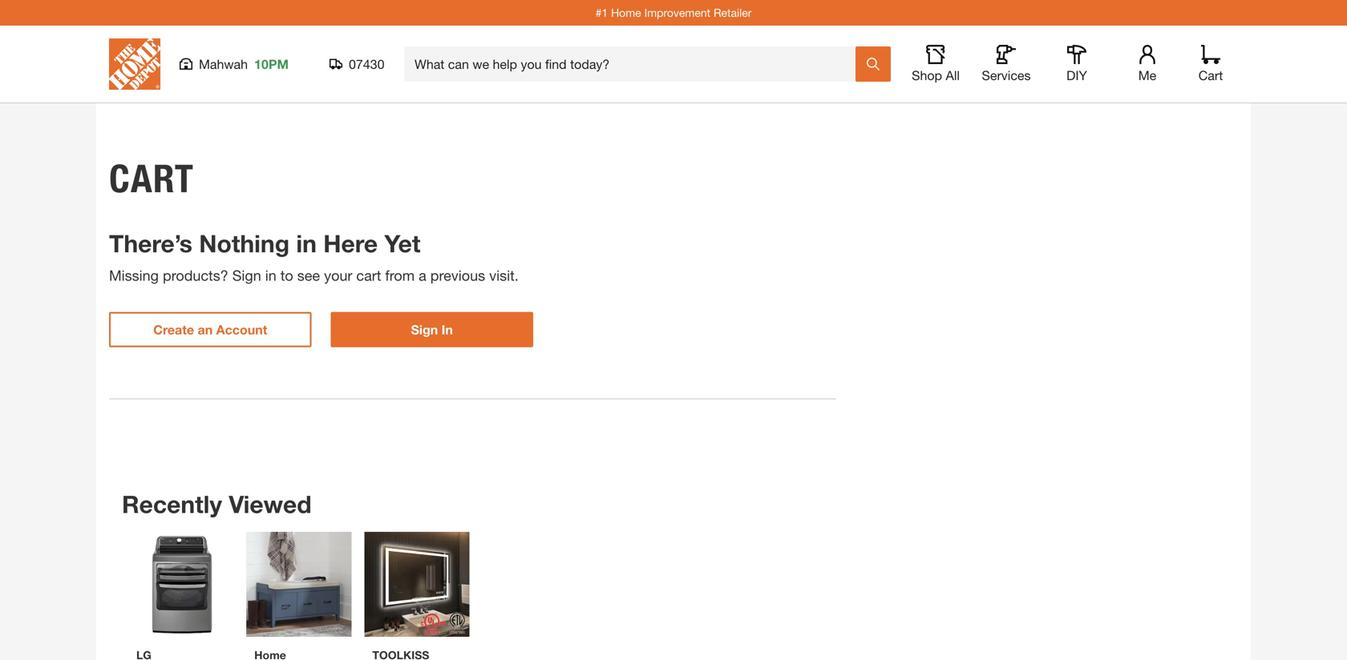 Task type: describe. For each thing, give the bounding box(es) containing it.
#1
[[596, 6, 608, 19]]

retailer
[[714, 6, 752, 19]]

shop
[[912, 68, 942, 83]]

cart link
[[1193, 45, 1229, 83]]

to
[[280, 267, 293, 284]]

diy
[[1067, 68, 1087, 83]]

sign inside sign in button
[[411, 322, 438, 338]]

0 vertical spatial sign
[[232, 267, 261, 284]]

missing
[[109, 267, 159, 284]]

sign in
[[411, 322, 453, 338]]

mahwah 10pm
[[199, 57, 289, 72]]

services button
[[981, 45, 1032, 83]]

shop all
[[912, 68, 960, 83]]

nothing
[[199, 229, 290, 258]]

me button
[[1122, 45, 1173, 83]]

there's
[[109, 229, 192, 258]]

create an account
[[153, 322, 267, 338]]

What can we help you find today? search field
[[415, 47, 855, 81]]

visit.
[[489, 267, 519, 284]]

48 in. w x 36 in. h large rectangular frameless led light anti-fog wall bathroom vanity mirror super bright image
[[364, 533, 470, 638]]

missing products? sign in to see your cart from a previous visit.
[[109, 267, 519, 284]]

from
[[385, 267, 415, 284]]

home
[[611, 6, 641, 19]]

viewed
[[229, 490, 312, 519]]

cart
[[356, 267, 381, 284]]

1 vertical spatial in
[[265, 267, 276, 284]]

me
[[1139, 68, 1157, 83]]

products?
[[163, 267, 228, 284]]

your
[[324, 267, 352, 284]]

yet
[[384, 229, 421, 258]]

diy button
[[1051, 45, 1103, 83]]

recently
[[122, 490, 222, 519]]



Task type: locate. For each thing, give the bounding box(es) containing it.
account
[[216, 322, 267, 338]]

sign left in
[[411, 322, 438, 338]]

0 vertical spatial in
[[296, 229, 317, 258]]

here
[[323, 229, 378, 258]]

shop all button
[[910, 45, 962, 83]]

improvement
[[644, 6, 711, 19]]

whitford steel blue wood entryway bench with cushion and concealed storage (38 in. w x 19 in. h) image
[[246, 533, 352, 638]]

services
[[982, 68, 1031, 83]]

1 horizontal spatial in
[[296, 229, 317, 258]]

07430
[[349, 57, 385, 72]]

cart
[[109, 156, 194, 202]]

#1 home improvement retailer
[[596, 6, 752, 19]]

mahwah
[[199, 57, 248, 72]]

all
[[946, 68, 960, 83]]

sign
[[232, 267, 261, 284], [411, 322, 438, 338]]

previous
[[430, 267, 485, 284]]

see
[[297, 267, 320, 284]]

0 horizontal spatial sign
[[232, 267, 261, 284]]

in up see
[[296, 229, 317, 258]]

sign down the nothing
[[232, 267, 261, 284]]

the home depot logo image
[[109, 38, 160, 90]]

1 vertical spatial sign
[[411, 322, 438, 338]]

in
[[296, 229, 317, 258], [265, 267, 276, 284]]

in left to
[[265, 267, 276, 284]]

recently viewed
[[122, 490, 312, 519]]

sign in button
[[331, 312, 533, 348]]

0 horizontal spatial in
[[265, 267, 276, 284]]

create
[[153, 322, 194, 338]]

10pm
[[254, 57, 289, 72]]

an
[[198, 322, 213, 338]]

there's nothing in here yet
[[109, 229, 421, 258]]

7.3 cu. ft. vented smart gas dryer in graphite steel with easyload door and sensor dry technology image
[[128, 533, 234, 638]]

1 horizontal spatial sign
[[411, 322, 438, 338]]

cart
[[1199, 68, 1223, 83]]

in
[[442, 322, 453, 338]]

a
[[419, 267, 426, 284]]

07430 button
[[330, 56, 385, 72]]

create an account button
[[109, 312, 312, 348]]



Task type: vqa. For each thing, say whether or not it's contained in the screenshot.
by
no



